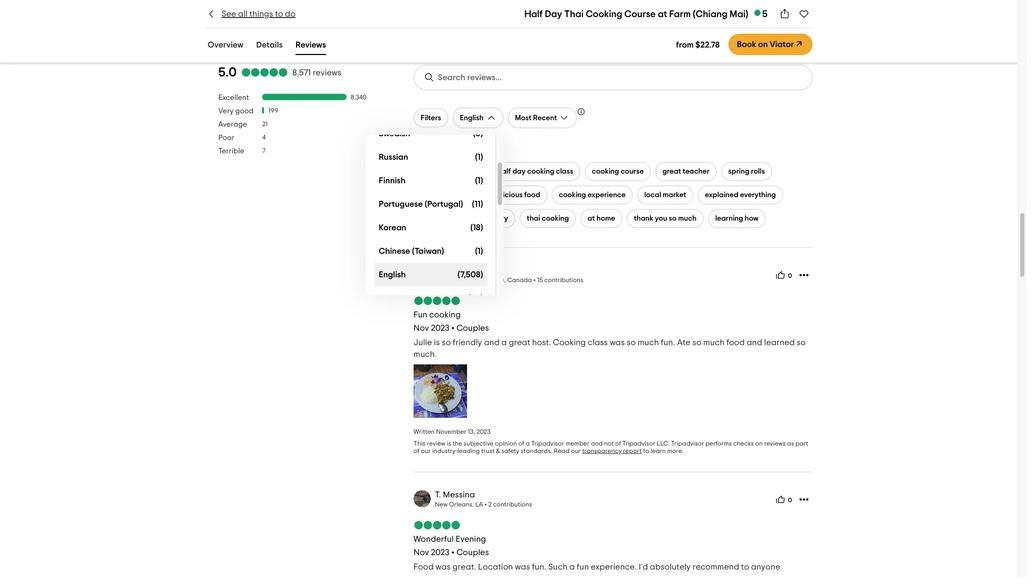 Task type: vqa. For each thing, say whether or not it's contained in the screenshot.
'Terrible'
yes



Task type: describe. For each thing, give the bounding box(es) containing it.
surrey,
[[435, 277, 455, 283]]

farm
[[669, 9, 691, 19]]

so right learned
[[797, 339, 806, 347]]

0 horizontal spatial was
[[436, 563, 451, 572]]

great inside julie is so friendly and a great host. cooking class was so much fun. ate so much food and learned so much.
[[509, 339, 530, 347]]

save to a trip image
[[799, 9, 810, 19]]

written november 13, 2023
[[414, 429, 491, 435]]

filter reviews element
[[218, 93, 392, 160]]

on inside this review is the subjective opinion of a tripadvisor member and not of tripadvisor llc. tripadvisor performs checks on reviews as part of our industry-leading trust & safety standards. read our
[[755, 441, 763, 447]]

experience.
[[591, 563, 637, 572]]

t. messina image
[[414, 491, 431, 508]]

option containing finnish
[[374, 169, 487, 193]]

couples for evening
[[457, 549, 489, 557]]

search image
[[424, 72, 435, 83]]

part
[[796, 441, 808, 447]]

thai
[[564, 9, 584, 19]]

a for opinion
[[526, 441, 530, 447]]

performs
[[706, 441, 732, 447]]

half
[[524, 9, 543, 19]]

3 tripadvisor from the left
[[671, 441, 704, 447]]

• for evening
[[451, 549, 455, 557]]

book
[[737, 40, 756, 49]]

contributions inside 'golden c surrey, british columbia, canada 15 contributions'
[[544, 277, 583, 283]]

canada
[[507, 277, 532, 283]]

2 our from the left
[[571, 448, 581, 454]]

0 button for julie is so friendly and a great host. cooking class was so much fun. ate so much food and learned so much.
[[772, 267, 796, 284]]

very
[[218, 107, 234, 115]]

cooking inside julie is so friendly and a great host. cooking class was so much fun. ate so much food and learned so much.
[[553, 339, 586, 347]]

fun cooking link
[[414, 310, 461, 319]]

a for fun.
[[570, 563, 575, 572]]

1 our from the left
[[421, 448, 431, 454]]

(18)
[[470, 224, 483, 232]]

15
[[537, 277, 543, 283]]

wonderful evening nov 2023 • couples
[[414, 535, 489, 557]]

couples for cooking
[[457, 324, 489, 333]]

evening
[[456, 535, 486, 543]]

food inside button
[[524, 192, 540, 199]]

curry
[[421, 192, 439, 199]]

7
[[262, 148, 266, 154]]

nov for wonderful evening nov 2023 • couples
[[414, 549, 429, 557]]

soup
[[457, 192, 474, 199]]

thai
[[527, 215, 540, 223]]

do
[[285, 10, 296, 18]]

so right ate
[[693, 339, 702, 347]]

option containing russian
[[374, 146, 487, 169]]

share image
[[780, 9, 790, 19]]

overview
[[208, 40, 243, 49]]

spring rolls
[[728, 168, 765, 175]]

list box containing swedish
[[366, 122, 504, 310]]

so left friendly
[[442, 339, 451, 347]]

experience for cooking experience
[[588, 192, 626, 199]]

(95)
[[468, 294, 483, 303]]

1 vertical spatial to
[[643, 448, 649, 454]]

0 horizontal spatial reviews
[[208, 18, 253, 30]]

2023 for evening
[[431, 549, 450, 557]]

market
[[663, 192, 686, 199]]

open options menu image for julie is so friendly and a great host. cooking class was so much fun. ate so much food and learned so much.
[[799, 270, 810, 281]]

thai cooking button
[[520, 209, 576, 228]]

thank you so much button
[[627, 209, 704, 228]]

fun cooking nov 2023 • couples
[[414, 310, 489, 333]]

t. messina new orleans, la 2 contributions
[[435, 491, 532, 508]]

you
[[655, 215, 667, 223]]

tab list containing overview
[[193, 35, 341, 57]]

cooking experience
[[559, 192, 626, 199]]

so left ate
[[627, 339, 636, 347]]

• for cooking
[[451, 324, 455, 333]]

option containing italian
[[374, 287, 487, 310]]

day
[[545, 9, 562, 19]]

llc.
[[657, 441, 670, 447]]

2
[[488, 502, 492, 508]]

5.0 of 5 bubbles image for wonderful evening
[[414, 521, 461, 530]]

t.
[[435, 491, 441, 499]]

0 horizontal spatial and
[[484, 339, 500, 347]]

very good
[[218, 107, 254, 115]]

teacher
[[683, 168, 710, 175]]

cooking right day
[[527, 168, 554, 175]]

1 horizontal spatial of
[[518, 441, 524, 447]]

english button
[[453, 108, 504, 128]]

english inside "popup button"
[[460, 114, 484, 122]]

recent
[[533, 114, 557, 122]]

(taiwan)
[[412, 247, 444, 256]]

0 horizontal spatial of
[[414, 448, 420, 454]]

overview button
[[206, 37, 246, 55]]

subjective
[[464, 441, 494, 447]]

at inside button
[[588, 215, 595, 223]]

popular
[[414, 146, 444, 155]]

filters button
[[414, 108, 449, 128]]

delicious food button
[[485, 186, 547, 205]]

from
[[676, 40, 694, 49]]

opinion
[[495, 441, 517, 447]]

delicious
[[492, 192, 523, 199]]

stir fry button
[[480, 209, 515, 228]]

review
[[427, 441, 446, 447]]

see all things to do link
[[206, 8, 296, 20]]

viator
[[770, 40, 794, 49]]

0 for julie is so friendly and a great host. cooking class was so much fun. ate so much food and learned so much.
[[788, 273, 792, 279]]

explained everything button
[[698, 186, 783, 205]]

wonderful evening link
[[414, 535, 486, 543]]

food
[[414, 563, 434, 572]]

finnish
[[379, 177, 405, 185]]

columbia,
[[476, 277, 506, 283]]

learning how button
[[708, 209, 766, 228]]

0 horizontal spatial fun.
[[532, 563, 546, 572]]

experience for great experience
[[441, 168, 479, 175]]

(6)
[[473, 130, 483, 138]]

0 horizontal spatial to
[[275, 10, 283, 18]]

0 vertical spatial cooking
[[586, 9, 622, 19]]

cooking inside button
[[592, 168, 619, 175]]

la
[[475, 502, 483, 508]]

0 horizontal spatial reviews
[[313, 68, 341, 77]]

local market button
[[637, 186, 694, 205]]

explained
[[705, 192, 739, 199]]

all
[[238, 10, 248, 18]]

open options menu image for food was great. location was fun. such a fun experience. i'd absolutely recommend to anyone
[[799, 495, 810, 505]]

book on viator link
[[729, 34, 813, 55]]

cooking inside 'button'
[[559, 192, 586, 199]]

1 horizontal spatial at
[[658, 9, 667, 19]]

2 vertical spatial to
[[741, 563, 749, 572]]

c
[[466, 266, 472, 275]]

q&a button
[[264, 14, 295, 37]]

8,571 reviews
[[292, 68, 341, 77]]

julie is so friendly and a great host. cooking class was so much fun. ate so much food and learned so much.
[[414, 339, 806, 359]]

checks
[[733, 441, 754, 447]]

portuguese
[[379, 200, 423, 209]]

as
[[787, 441, 794, 447]]

absolutely
[[650, 563, 691, 572]]

spring
[[728, 168, 750, 175]]

recommend
[[693, 563, 739, 572]]



Task type: locate. For each thing, give the bounding box(es) containing it.
great teacher button
[[655, 162, 717, 181]]

1 vertical spatial a
[[526, 441, 530, 447]]

filters
[[421, 114, 441, 122]]

reviews inside this review is the subjective opinion of a tripadvisor member and not of tripadvisor llc. tripadvisor performs checks on reviews as part of our industry-leading trust & safety standards. read our
[[764, 441, 786, 447]]

and inside this review is the subjective opinion of a tripadvisor member and not of tripadvisor llc. tripadvisor performs checks on reviews as part of our industry-leading trust & safety standards. read our
[[591, 441, 603, 447]]

not
[[604, 441, 614, 447]]

Search search field
[[438, 73, 527, 83]]

transparency report to learn more.
[[582, 448, 684, 454]]

0 horizontal spatial much
[[638, 339, 659, 347]]

1 vertical spatial class
[[588, 339, 608, 347]]

is left the
[[447, 441, 451, 447]]

home
[[597, 215, 615, 223]]

a left fun
[[570, 563, 575, 572]]

our
[[421, 448, 431, 454], [571, 448, 581, 454]]

experience up home
[[588, 192, 626, 199]]

at left home
[[588, 215, 595, 223]]

1 horizontal spatial reviews button
[[293, 37, 328, 55]]

much left ate
[[638, 339, 659, 347]]

(7,508)
[[457, 271, 483, 279]]

reviews button up overview
[[206, 14, 255, 37]]

class inside julie is so friendly and a great host. cooking class was so much fun. ate so much food and learned so much.
[[588, 339, 608, 347]]

2 couples from the top
[[457, 549, 489, 557]]

0 vertical spatial at
[[658, 9, 667, 19]]

0 horizontal spatial a
[[502, 339, 507, 347]]

0 horizontal spatial at
[[588, 215, 595, 223]]

1 • from the top
[[451, 324, 455, 333]]

1 couples from the top
[[457, 324, 489, 333]]

1 vertical spatial contributions
[[493, 502, 532, 508]]

at home
[[588, 215, 615, 223]]

2 horizontal spatial tripadvisor
[[671, 441, 704, 447]]

couples
[[457, 324, 489, 333], [457, 549, 489, 557]]

great inside great experience button
[[421, 168, 439, 175]]

0 vertical spatial english
[[460, 114, 484, 122]]

2 option from the top
[[374, 146, 487, 169]]

1 vertical spatial 0
[[788, 498, 792, 504]]

1 horizontal spatial great
[[509, 339, 530, 347]]

2 horizontal spatial much
[[703, 339, 725, 347]]

13,
[[468, 429, 475, 435]]

experience down the mentions
[[441, 168, 479, 175]]

1 vertical spatial open options menu image
[[799, 495, 810, 505]]

0 vertical spatial •
[[451, 324, 455, 333]]

class
[[556, 168, 573, 175], [588, 339, 608, 347]]

1 vertical spatial cooking
[[553, 339, 586, 347]]

safety
[[502, 448, 519, 454]]

friendly
[[453, 339, 482, 347]]

spring rolls button
[[721, 162, 772, 181]]

reviews
[[313, 68, 341, 77], [764, 441, 786, 447]]

was inside julie is so friendly and a great host. cooking class was so much fun. ate so much food and learned so much.
[[610, 339, 625, 347]]

1 vertical spatial reviews button
[[293, 37, 328, 55]]

and up transparency on the bottom right of the page
[[591, 441, 603, 447]]

much inside button
[[678, 215, 697, 223]]

great left host.
[[509, 339, 530, 347]]

3 (1) from the top
[[475, 247, 483, 256]]

great down popular
[[421, 168, 439, 175]]

couples up friendly
[[457, 324, 489, 333]]

5.0
[[218, 66, 237, 79]]

6 option from the top
[[374, 240, 487, 263]]

tab list containing reviews
[[193, 12, 826, 39]]

read
[[554, 448, 570, 454]]

curry button
[[414, 186, 446, 205]]

8 option from the top
[[374, 287, 487, 310]]

• up friendly
[[451, 324, 455, 333]]

1 horizontal spatial reviews
[[764, 441, 786, 447]]

fun. inside julie is so friendly and a great host. cooking class was so much fun. ate so much food and learned so much.
[[661, 339, 675, 347]]

open options menu image
[[799, 270, 810, 281], [799, 495, 810, 505]]

1 horizontal spatial much
[[678, 215, 697, 223]]

0 vertical spatial experience
[[441, 168, 479, 175]]

1 horizontal spatial reviews
[[296, 40, 326, 49]]

2023
[[431, 324, 450, 333], [477, 429, 491, 435], [431, 549, 450, 557]]

great for great experience
[[421, 168, 439, 175]]

1 vertical spatial on
[[755, 441, 763, 447]]

ate
[[677, 339, 691, 347]]

(1) for finnish
[[475, 177, 483, 185]]

2023 for november
[[477, 429, 491, 435]]

1 vertical spatial couples
[[457, 549, 489, 557]]

2 vertical spatial a
[[570, 563, 575, 572]]

q&a
[[266, 18, 293, 30]]

0 vertical spatial on
[[758, 40, 768, 49]]

0 horizontal spatial reviews button
[[206, 14, 255, 37]]

half
[[498, 168, 511, 175]]

is inside julie is so friendly and a great host. cooking class was so much fun. ate so much food and learned so much.
[[434, 339, 440, 347]]

english inside option
[[379, 271, 406, 279]]

contributions right 2 at the bottom left
[[493, 502, 532, 508]]

great teacher
[[663, 168, 710, 175]]

learn
[[651, 448, 666, 454]]

couples down evening in the bottom left of the page
[[457, 549, 489, 557]]

see all things to do
[[222, 10, 296, 18]]

and
[[484, 339, 500, 347], [747, 339, 762, 347], [591, 441, 603, 447]]

2 (1) from the top
[[475, 177, 483, 185]]

cooking experience button
[[552, 186, 633, 205]]

0 horizontal spatial tripadvisor
[[531, 441, 564, 447]]

a up standards. at the bottom right of the page
[[526, 441, 530, 447]]

2 nov from the top
[[414, 549, 429, 557]]

things
[[250, 10, 273, 18]]

mai)
[[730, 9, 748, 19]]

1 horizontal spatial english
[[460, 114, 484, 122]]

2023 down fun cooking link
[[431, 324, 450, 333]]

1 vertical spatial fun.
[[532, 563, 546, 572]]

0 vertical spatial food
[[524, 192, 540, 199]]

great experience button
[[414, 162, 486, 181]]

reviews right 8,571
[[313, 68, 341, 77]]

(chiang
[[693, 9, 728, 19]]

2 open options menu image from the top
[[799, 495, 810, 505]]

couples inside fun cooking nov 2023 • couples
[[457, 324, 489, 333]]

1 horizontal spatial contributions
[[544, 277, 583, 283]]

1 vertical spatial english
[[379, 271, 406, 279]]

0 vertical spatial a
[[502, 339, 507, 347]]

experience inside cooking experience 'button'
[[588, 192, 626, 199]]

fun. left ate
[[661, 339, 675, 347]]

standards.
[[521, 448, 552, 454]]

list box
[[366, 122, 504, 310]]

0 horizontal spatial experience
[[441, 168, 479, 175]]

nov for fun cooking nov 2023 • couples
[[414, 324, 429, 333]]

0 vertical spatial reviews
[[208, 18, 253, 30]]

of up safety
[[518, 441, 524, 447]]

5 option from the top
[[374, 216, 487, 240]]

transparency
[[582, 448, 622, 454]]

our down 'member'
[[571, 448, 581, 454]]

2 vertical spatial 2023
[[431, 549, 450, 557]]

so
[[669, 215, 677, 223], [442, 339, 451, 347], [627, 339, 636, 347], [693, 339, 702, 347], [797, 339, 806, 347]]

(1) up soup 'button'
[[475, 177, 483, 185]]

1 horizontal spatial experience
[[588, 192, 626, 199]]

option containing korean
[[374, 216, 487, 240]]

1 option from the top
[[374, 122, 487, 146]]

on right book
[[758, 40, 768, 49]]

1 horizontal spatial food
[[727, 339, 745, 347]]

t. messina link
[[435, 491, 475, 499]]

of right not
[[615, 441, 621, 447]]

so inside button
[[669, 215, 677, 223]]

is right julie
[[434, 339, 440, 347]]

1 vertical spatial 2023
[[477, 429, 491, 435]]

fun. left such
[[532, 563, 546, 572]]

1 open options menu image from the top
[[799, 270, 810, 281]]

2 0 button from the top
[[772, 491, 796, 508]]

5.0 of 5 bubbles image for fun cooking
[[414, 297, 461, 305]]

0 button for food was great. location was fun. such a fun experience. i'd absolutely recommend to anyone
[[772, 491, 796, 508]]

tripadvisor up 'transparency report to learn more.'
[[623, 441, 656, 447]]

thank
[[634, 215, 653, 223]]

nov up food
[[414, 549, 429, 557]]

great experience
[[421, 168, 479, 175]]

1 vertical spatial (1)
[[475, 177, 483, 185]]

food inside julie is so friendly and a great host. cooking class was so much fun. ate so much food and learned so much.
[[727, 339, 745, 347]]

1 vertical spatial food
[[727, 339, 745, 347]]

most recent
[[515, 114, 557, 122]]

1 vertical spatial nov
[[414, 549, 429, 557]]

0 vertical spatial 5.0 of 5 bubbles image
[[241, 68, 288, 77]]

cooking right host.
[[553, 339, 586, 347]]

1 horizontal spatial class
[[588, 339, 608, 347]]

• down "wonderful evening" "link"
[[451, 549, 455, 557]]

2 tab list from the top
[[193, 35, 341, 57]]

food was great. location was fun. such a fun experience. i'd absolutely recommend to anyone
[[414, 563, 781, 572]]

0 button
[[772, 267, 796, 284], [772, 491, 796, 508]]

1 horizontal spatial tripadvisor
[[623, 441, 656, 447]]

0 vertical spatial 0
[[788, 273, 792, 279]]

fun
[[577, 563, 589, 572]]

option containing swedish
[[374, 122, 487, 146]]

poor
[[218, 134, 235, 142]]

class inside button
[[556, 168, 573, 175]]

(1) down (18)
[[475, 247, 483, 256]]

and right friendly
[[484, 339, 500, 347]]

(1) for chinese (taiwan)
[[475, 247, 483, 256]]

1 vertical spatial at
[[588, 215, 595, 223]]

0 vertical spatial fun.
[[661, 339, 675, 347]]

contributions right 15
[[544, 277, 583, 283]]

on right checks at right
[[755, 441, 763, 447]]

option
[[374, 122, 487, 146], [374, 146, 487, 169], [374, 169, 487, 193], [374, 193, 487, 216], [374, 216, 487, 240], [374, 240, 487, 263], [374, 263, 487, 287], [374, 287, 487, 310]]

1 0 from the top
[[788, 273, 792, 279]]

1 vertical spatial 0 button
[[772, 491, 796, 508]]

2 horizontal spatial great
[[663, 168, 681, 175]]

cooking course button
[[585, 162, 651, 181]]

great up market
[[663, 168, 681, 175]]

(11)
[[472, 200, 483, 209]]

nov inside wonderful evening nov 2023 • couples
[[414, 549, 429, 557]]

1 horizontal spatial is
[[447, 441, 451, 447]]

2 tripadvisor from the left
[[623, 441, 656, 447]]

thank you so much
[[634, 215, 697, 223]]

0 vertical spatial (1)
[[475, 153, 483, 162]]

this
[[414, 441, 426, 447]]

&
[[496, 448, 500, 454]]

(1) down the (6)
[[475, 153, 483, 162]]

contributions inside t. messina new orleans, la 2 contributions
[[493, 502, 532, 508]]

1 vertical spatial reviews
[[296, 40, 326, 49]]

1 vertical spatial experience
[[588, 192, 626, 199]]

0 vertical spatial couples
[[457, 324, 489, 333]]

2023 inside fun cooking nov 2023 • couples
[[431, 324, 450, 333]]

at home button
[[581, 209, 623, 228]]

fry
[[499, 215, 508, 223]]

0 horizontal spatial class
[[556, 168, 573, 175]]

to left do at the left top
[[275, 10, 283, 18]]

food left learned
[[727, 339, 745, 347]]

our down this
[[421, 448, 431, 454]]

julie
[[414, 339, 432, 347]]

to left anyone
[[741, 563, 749, 572]]

2 horizontal spatial was
[[610, 339, 625, 347]]

1 tripadvisor from the left
[[531, 441, 564, 447]]

cooking left course
[[592, 168, 619, 175]]

experience inside great experience button
[[441, 168, 479, 175]]

host.
[[532, 339, 551, 347]]

1 horizontal spatial fun.
[[661, 339, 675, 347]]

tripadvisor up more.
[[671, 441, 704, 447]]

1 vertical spatial reviews
[[764, 441, 786, 447]]

details
[[256, 40, 283, 49]]

0 horizontal spatial great
[[421, 168, 439, 175]]

1 vertical spatial 5.0 of 5 bubbles image
[[414, 297, 461, 305]]

5.0 of 5 bubbles image down details button
[[241, 68, 288, 77]]

2023 for cooking
[[431, 324, 450, 333]]

reviews left as
[[764, 441, 786, 447]]

chinese (taiwan)
[[379, 247, 444, 256]]

option containing portuguese (portugal)
[[374, 193, 487, 216]]

0 vertical spatial 2023
[[431, 324, 450, 333]]

local market
[[644, 192, 686, 199]]

1 vertical spatial •
[[451, 549, 455, 557]]

(1) for russian
[[475, 153, 483, 162]]

english up the (6)
[[460, 114, 484, 122]]

199
[[268, 108, 278, 114]]

food up thai
[[524, 192, 540, 199]]

reviews
[[208, 18, 253, 30], [296, 40, 326, 49]]

option containing english
[[374, 263, 487, 287]]

russian
[[379, 153, 408, 162]]

reviews up 8,571 reviews at the top of page
[[296, 40, 326, 49]]

0 vertical spatial reviews
[[313, 68, 341, 77]]

swedish
[[379, 130, 410, 138]]

rolls
[[751, 168, 765, 175]]

0 horizontal spatial contributions
[[493, 502, 532, 508]]

5
[[762, 9, 768, 19]]

0 horizontal spatial is
[[434, 339, 440, 347]]

tab list
[[193, 12, 826, 39], [193, 35, 341, 57]]

stir fry
[[487, 215, 508, 223]]

0 for food was great. location was fun. such a fun experience. i'd absolutely recommend to anyone
[[788, 498, 792, 504]]

1 horizontal spatial was
[[515, 563, 530, 572]]

2 horizontal spatial of
[[615, 441, 621, 447]]

nov down fun at bottom
[[414, 324, 429, 333]]

nov inside fun cooking nov 2023 • couples
[[414, 324, 429, 333]]

so right you
[[669, 215, 677, 223]]

0 vertical spatial contributions
[[544, 277, 583, 283]]

0 vertical spatial to
[[275, 10, 283, 18]]

cooking up thai cooking at the top right of page
[[559, 192, 586, 199]]

3 option from the top
[[374, 169, 487, 193]]

1 0 button from the top
[[772, 267, 796, 284]]

much right ate
[[703, 339, 725, 347]]

2 horizontal spatial a
[[570, 563, 575, 572]]

0 vertical spatial reviews button
[[206, 14, 255, 37]]

reviews button up 8,571 reviews at the top of page
[[293, 37, 328, 55]]

8,571
[[292, 68, 311, 77]]

course
[[621, 168, 644, 175]]

industry-
[[432, 448, 458, 454]]

a inside julie is so friendly and a great host. cooking class was so much fun. ate so much food and learned so much.
[[502, 339, 507, 347]]

more.
[[667, 448, 684, 454]]

british
[[456, 277, 474, 283]]

2 vertical spatial 5.0 of 5 bubbles image
[[414, 521, 461, 530]]

0 horizontal spatial food
[[524, 192, 540, 199]]

great inside button
[[663, 168, 681, 175]]

5.0 of 5 bubbles image up wonderful
[[414, 521, 461, 530]]

0 horizontal spatial english
[[379, 271, 406, 279]]

0 vertical spatial class
[[556, 168, 573, 175]]

21
[[262, 121, 268, 128]]

• inside fun cooking nov 2023 • couples
[[451, 324, 455, 333]]

2 • from the top
[[451, 549, 455, 557]]

great
[[421, 168, 439, 175], [663, 168, 681, 175], [509, 339, 530, 347]]

member
[[566, 441, 590, 447]]

a right friendly
[[502, 339, 507, 347]]

and left learned
[[747, 339, 762, 347]]

wonderful
[[414, 535, 454, 543]]

cooking right fun at bottom
[[429, 310, 461, 319]]

1 nov from the top
[[414, 324, 429, 333]]

a inside this review is the subjective opinion of a tripadvisor member and not of tripadvisor llc. tripadvisor performs checks on reviews as part of our industry-leading trust & safety standards. read our
[[526, 441, 530, 447]]

much right you
[[678, 215, 697, 223]]

option containing chinese (taiwan)
[[374, 240, 487, 263]]

1 horizontal spatial and
[[591, 441, 603, 447]]

2 horizontal spatial and
[[747, 339, 762, 347]]

reviews up overview
[[208, 18, 253, 30]]

course
[[624, 9, 656, 19]]

messina
[[443, 491, 475, 499]]

4 option from the top
[[374, 193, 487, 216]]

2023 right 13,
[[477, 429, 491, 435]]

great for great teacher
[[663, 168, 681, 175]]

2023 down wonderful
[[431, 549, 450, 557]]

at left "farm"
[[658, 9, 667, 19]]

report
[[623, 448, 642, 454]]

0 vertical spatial is
[[434, 339, 440, 347]]

korean
[[379, 224, 406, 232]]

english up "italian"
[[379, 271, 406, 279]]

to left learn
[[643, 448, 649, 454]]

1 vertical spatial is
[[447, 441, 451, 447]]

1 tab list from the top
[[193, 12, 826, 39]]

is inside this review is the subjective opinion of a tripadvisor member and not of tripadvisor llc. tripadvisor performs checks on reviews as part of our industry-leading trust & safety standards. read our
[[447, 441, 451, 447]]

of down this
[[414, 448, 420, 454]]

7 option from the top
[[374, 263, 487, 287]]

most recent button
[[508, 108, 577, 128]]

0 horizontal spatial our
[[421, 448, 431, 454]]

cooking right thai
[[586, 9, 622, 19]]

couples inside wonderful evening nov 2023 • couples
[[457, 549, 489, 557]]

see full review image image
[[414, 365, 467, 418]]

2 horizontal spatial to
[[741, 563, 749, 572]]

2 vertical spatial (1)
[[475, 247, 483, 256]]

tripadvisor up standards. at the bottom right of the page
[[531, 441, 564, 447]]

0
[[788, 273, 792, 279], [788, 498, 792, 504]]

excellent
[[218, 94, 249, 101]]

1 horizontal spatial a
[[526, 441, 530, 447]]

cooking right thai
[[542, 215, 569, 223]]

from $22.78
[[676, 40, 720, 49]]

everything
[[740, 192, 776, 199]]

0 vertical spatial 0 button
[[772, 267, 796, 284]]

1 (1) from the top
[[475, 153, 483, 162]]

$22.78
[[696, 40, 720, 49]]

learned
[[764, 339, 795, 347]]

0 vertical spatial open options menu image
[[799, 270, 810, 281]]

2023 inside wonderful evening nov 2023 • couples
[[431, 549, 450, 557]]

0 vertical spatial nov
[[414, 324, 429, 333]]

cooking inside fun cooking nov 2023 • couples
[[429, 310, 461, 319]]

1 horizontal spatial to
[[643, 448, 649, 454]]

reviews button
[[206, 14, 255, 37], [293, 37, 328, 55]]

golden
[[435, 266, 464, 275]]

• inside wonderful evening nov 2023 • couples
[[451, 549, 455, 557]]

2 0 from the top
[[788, 498, 792, 504]]

5.0 of 5 bubbles image
[[241, 68, 288, 77], [414, 297, 461, 305], [414, 521, 461, 530]]

5.0 of 5 bubbles image up fun cooking link
[[414, 297, 461, 305]]



